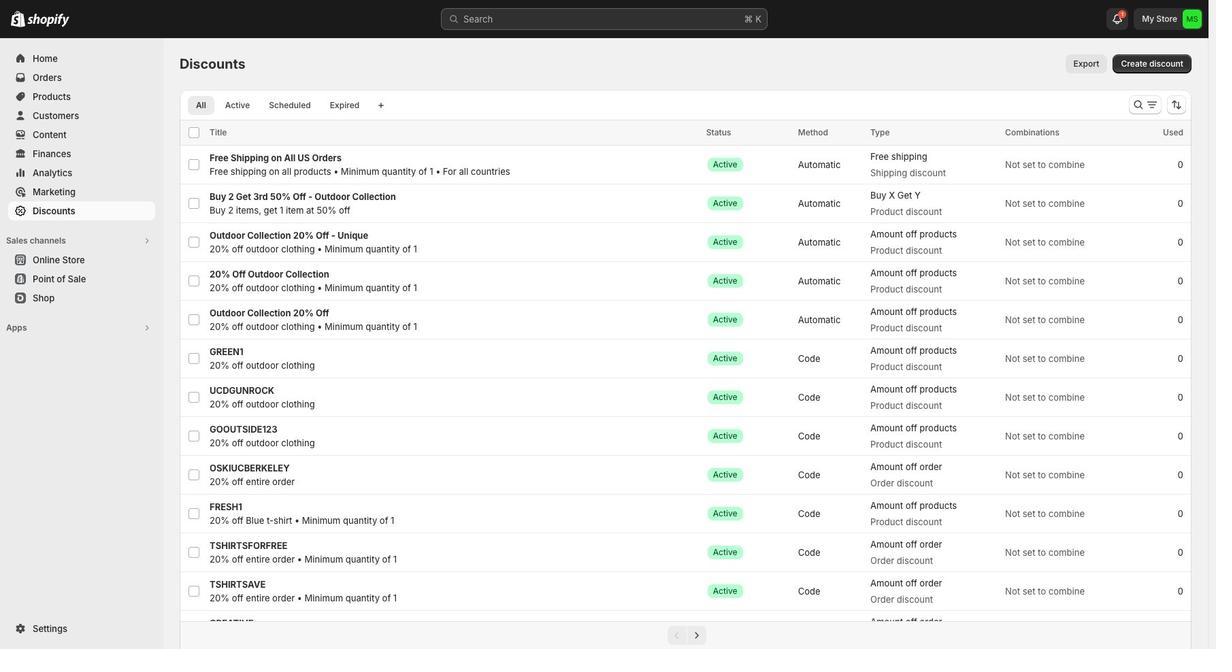 Task type: vqa. For each thing, say whether or not it's contained in the screenshot.
leftmost customers
no



Task type: locate. For each thing, give the bounding box(es) containing it.
0 horizontal spatial shopify image
[[11, 11, 25, 27]]

pagination element
[[180, 622, 1192, 650]]

tab list
[[185, 95, 371, 115]]

shopify image
[[11, 11, 25, 27], [27, 14, 69, 27]]

my store image
[[1183, 10, 1202, 29]]



Task type: describe. For each thing, give the bounding box(es) containing it.
1 horizontal spatial shopify image
[[27, 14, 69, 27]]



